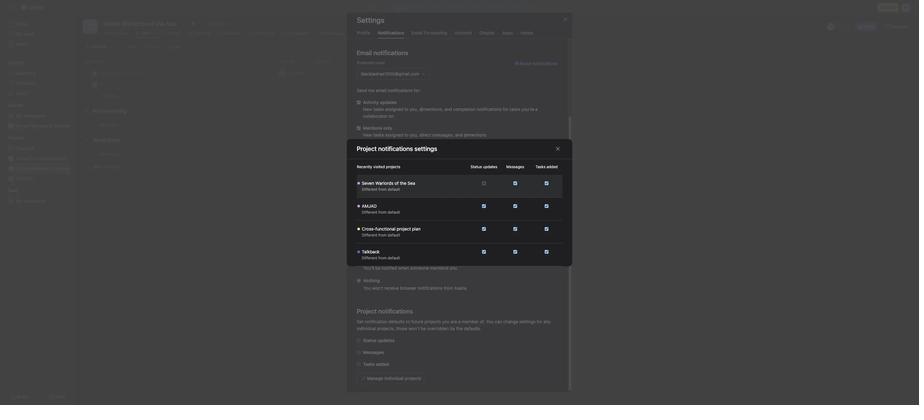 Task type: vqa. For each thing, say whether or not it's contained in the screenshot.
set
yes



Task type: describe. For each thing, give the bounding box(es) containing it.
toggle notify about task creations checkbox for seven warlords of the sea
[[545, 181, 549, 185]]

different for amjad
[[362, 210, 378, 215]]

default for cross-functional project plan
[[388, 233, 400, 237]]

1 add task… row from the top
[[75, 90, 920, 102]]

project notifications
[[357, 308, 413, 315]]

add task
[[91, 45, 106, 49]]

add task… button for news
[[100, 151, 122, 157]]

teams element
[[0, 185, 75, 207]]

add down post recruiting on the top left of page
[[100, 122, 108, 127]]

notified for updates
[[382, 238, 397, 243]]

completed checkbox for assign hq locations text field at the top
[[91, 81, 98, 88]]

sea inside starred element
[[62, 123, 70, 129]]

workspace inside starred element
[[24, 113, 45, 118]]

seven warlords of the sea for the seven warlords of the sea "link" inside starred element
[[16, 123, 70, 129]]

task… for news
[[110, 151, 122, 157]]

the inside project notifications settings dialog
[[400, 180, 407, 186]]

add up task name
[[91, 45, 98, 49]]

tyler
[[287, 71, 296, 75]]

send me email notifications for:
[[357, 88, 421, 93]]

projects inside button
[[405, 376, 421, 381]]

notifications settings
[[378, 145, 437, 152]]

updates inside activity updates new tasks assigned to you, @mentions, and completion notifications for tasks you're a collaborator on
[[380, 100, 397, 105]]

Recruiting top Pirates text field
[[99, 70, 145, 76]]

from for talkback
[[379, 256, 387, 260]]

0 horizontal spatial status updates
[[363, 338, 395, 343]]

direct
[[420, 132, 431, 138]]

a right comment
[[455, 238, 458, 243]]

projects inside set notification defaults to future projects you are a member of. you can change settings for any individual projects, those won't be overridden by the defaults.
[[425, 319, 441, 324]]

individual inside set notification defaults to future projects you are a member of. you can change settings for any individual projects, those won't be overridden by the defaults.
[[357, 326, 376, 331]]

email inside button
[[382, 188, 392, 193]]

tasks for daily summaries new tasks assigned to you and upcoming due dates
[[373, 151, 384, 156]]

2 vertical spatial added
[[376, 362, 389, 367]]

seven warlords of the sea link inside starred element
[[4, 121, 71, 131]]

set
[[357, 319, 364, 324]]

add task… row for world news
[[75, 148, 920, 160]]

board link
[[164, 30, 181, 37]]

plan inside cross-functional project plan link
[[67, 156, 75, 161]]

add left section
[[93, 164, 102, 170]]

add inside header untitled section tree grid
[[100, 93, 108, 98]]

add task… row for post recruiting
[[75, 119, 920, 131]]

collaborator inside task updates you'll be notified when there's a comment on a task you're following, you're assigned a task, or you're added as a collaborator to a task
[[401, 245, 425, 251]]

workflow
[[255, 30, 274, 36]]

add task… for news
[[100, 151, 122, 157]]

world news
[[93, 137, 121, 143]]

seven warlords of the sea link inside projects element
[[4, 164, 71, 174]]

from for seven warlords of the sea
[[379, 187, 387, 192]]

daily
[[363, 144, 374, 150]]

on inside activity updates new tasks assigned to you, @mentions, and completion notifications for tasks you're a collaborator on
[[389, 113, 394, 119]]

email inside button
[[412, 30, 423, 35]]

assign hq locations cell
[[75, 79, 276, 90]]

tb inside header untitled section tree grid
[[280, 71, 285, 75]]

you inside nothing you won't receive browser notifications from asana
[[364, 286, 371, 291]]

projects inside project notifications settings dialog
[[386, 164, 401, 169]]

toggle notify about task creations checkbox for amjad
[[545, 204, 549, 208]]

tasks added inside project notifications settings dialog
[[536, 164, 558, 169]]

plan inside project notifications settings dialog
[[412, 226, 421, 231]]

comment
[[429, 238, 448, 243]]

0 vertical spatial messages
[[322, 30, 343, 36]]

change
[[503, 319, 518, 324]]

to for summaries
[[405, 151, 409, 156]]

display
[[480, 30, 495, 35]]

and inside activity updates new tasks assigned to you, @mentions, and completion notifications for tasks you're a collaborator on
[[445, 107, 452, 112]]

add section button
[[83, 161, 123, 172]]

@mentions only you'll be notified when someone mentions you
[[364, 258, 457, 271]]

notification
[[365, 319, 388, 324]]

are
[[451, 319, 457, 324]]

my tasks
[[16, 31, 34, 37]]

toggle notify about messages checkbox for amjad
[[514, 204, 517, 208]]

due
[[316, 59, 323, 64]]

for inside set notification defaults to future projects you are a member of. you can change settings for any individual projects, those won't be overridden by the defaults.
[[537, 319, 543, 324]]

forwarding
[[424, 30, 448, 35]]

you inside set notification defaults to future projects you are a member of. you can change settings for any individual projects, those won't be overridden by the defaults.
[[486, 319, 494, 324]]

dashboard
[[287, 30, 309, 36]]

task… for recruiting
[[110, 122, 122, 127]]

completed image for assign hq locations text field at the top
[[91, 81, 98, 88]]

set notification defaults to future projects you are a member of. you can change settings for any individual projects, those won't be overridden by the defaults.
[[357, 319, 551, 331]]

overview link
[[104, 30, 128, 37]]

you'll
[[364, 265, 374, 271]]

assigned for only
[[385, 132, 403, 138]]

files
[[355, 30, 365, 36]]

assigned for summaries
[[385, 151, 403, 156]]

toggle notify about task creations checkbox for cross-functional project plan
[[545, 227, 549, 231]]

different from default for cross-functional project plan
[[362, 233, 400, 237]]

timeline link
[[188, 30, 211, 37]]

new inside button
[[373, 188, 381, 193]]

email forwarding button
[[412, 30, 448, 39]]

manage
[[367, 376, 383, 381]]

mentions only new tasks assigned to you, direct messages, and @mentions
[[363, 125, 487, 138]]

dashboard link
[[282, 30, 309, 37]]

list link
[[136, 30, 149, 37]]

assigned inside task updates you'll be notified when there's a comment on a task you're following, you're assigned a task, or you're added as a collaborator to a task
[[517, 238, 535, 243]]

different from default for talkback
[[362, 256, 400, 260]]

cross-functional project plan inside project notifications settings dialog
[[362, 226, 421, 231]]

my inside starred element
[[16, 113, 22, 118]]

messages link
[[317, 30, 343, 37]]

a inside activity updates new tasks assigned to you, @mentions, and completion notifications for tasks you're a collaborator on
[[536, 107, 538, 112]]

updates inside project notifications settings dialog
[[483, 164, 498, 169]]

notifications left for…
[[393, 219, 418, 224]]

1 horizontal spatial messages
[[363, 350, 384, 355]]

portfolios
[[434, 170, 453, 175]]

cross-functional project plan link
[[4, 154, 75, 164]]

files link
[[350, 30, 365, 37]]

0 horizontal spatial you're
[[364, 245, 376, 251]]

and inside daily summaries new tasks assigned to you and upcoming due dates
[[418, 151, 426, 156]]

reporting link
[[4, 68, 71, 78]]

added inside project notifications settings dialog
[[547, 164, 558, 169]]

1 vertical spatial email
[[376, 88, 387, 93]]

when for someone
[[398, 265, 409, 271]]

summaries
[[375, 144, 397, 150]]

seven inside project notifications settings dialog
[[362, 180, 374, 186]]

@mentions
[[464, 132, 487, 138]]

account
[[455, 30, 472, 35]]

cross- inside projects element
[[16, 156, 30, 161]]

recently visited projects
[[357, 164, 401, 169]]

goals link
[[4, 88, 71, 98]]

defaults
[[389, 319, 405, 324]]

starred
[[8, 102, 23, 108]]

task,
[[540, 238, 549, 243]]

@mentions,
[[420, 107, 443, 112]]

post recruiting button
[[93, 105, 127, 117]]

a right there's
[[425, 238, 428, 243]]

from for cross-functional project plan
[[379, 233, 387, 237]]

portfolios
[[16, 81, 36, 86]]

recruiting
[[104, 108, 127, 114]]

a right as
[[397, 245, 399, 251]]

mentions
[[363, 125, 382, 131]]

overview
[[109, 30, 128, 36]]

my for global element
[[16, 31, 22, 37]]

seven warlords of the sea for the seven warlords of the sea "link" in projects element
[[16, 166, 70, 171]]

the inside starred element
[[54, 123, 61, 129]]

dates
[[457, 151, 468, 156]]

tb button
[[828, 23, 835, 30]]

2 horizontal spatial you're
[[503, 238, 516, 243]]

project
[[357, 145, 377, 152]]

share button
[[856, 22, 877, 31]]

project notifications settings
[[357, 145, 437, 152]]

following,
[[483, 238, 502, 243]]

added inside task updates you'll be notified when there's a comment on a task you're following, you're assigned a task, or you're added as a collaborator to a task
[[377, 245, 390, 251]]

activity
[[363, 100, 379, 105]]

individual inside manage individual projects button
[[385, 376, 404, 381]]

you, for @mentions,
[[410, 107, 418, 112]]

insights
[[8, 60, 24, 65]]

portfolios link
[[4, 78, 71, 88]]

1 vertical spatial tasks
[[363, 362, 375, 367]]

completed checkbox for the recruiting top pirates text box
[[91, 69, 98, 77]]

default for talkback
[[388, 256, 400, 260]]

browser notifications
[[357, 206, 416, 213]]

toggle notify about status updates checkbox for talkback
[[482, 250, 486, 254]]

share
[[864, 24, 875, 29]]

send me browser notifications for…
[[357, 219, 428, 224]]

different from default for amjad
[[362, 210, 400, 215]]

add task… button inside header untitled section tree grid
[[100, 92, 122, 99]]

the inside set notification defaults to future projects you are a member of. you can change settings for any individual projects, those won't be overridden by the defaults.
[[456, 326, 463, 331]]

black
[[297, 71, 307, 75]]

different from default for seven warlords of the sea
[[362, 187, 400, 192]]

on inside 'weekly reports status updates on projects in your portfolios'
[[395, 170, 400, 175]]

email notifications
[[357, 49, 408, 56]]

global element
[[0, 15, 75, 53]]

cross-functional project plan inside cross-functional project plan link
[[16, 156, 75, 161]]

to for updates
[[405, 107, 409, 112]]

email forwarding
[[412, 30, 448, 35]]

toggle notify about status updates checkbox for amjad
[[482, 204, 486, 208]]

nothing you won't receive browser notifications from asana
[[364, 278, 467, 291]]

me for email
[[369, 88, 375, 93]]

the inside projects element
[[54, 166, 61, 171]]

default for amjad
[[388, 210, 400, 215]]

amjad link
[[4, 174, 71, 184]]

amjad inside project notifications settings dialog
[[362, 203, 377, 209]]

updates inside 'weekly reports status updates on projects in your portfolios'
[[377, 170, 394, 175]]

you for are
[[442, 319, 450, 324]]

inbox link
[[4, 39, 71, 49]]

of inside project notifications settings dialog
[[395, 180, 399, 186]]

send for send me email notifications for:
[[357, 88, 367, 93]]

0 vertical spatial browser
[[376, 219, 392, 224]]

1 vertical spatial tasks added
[[363, 362, 389, 367]]

reporting
[[16, 71, 36, 76]]

toggle notify about task creations checkbox for talkback
[[545, 250, 549, 254]]

new for new tasks assigned to you and upcoming due dates
[[363, 151, 372, 156]]

upcoming
[[427, 151, 447, 156]]

you, for direct
[[410, 132, 418, 138]]

0 vertical spatial email
[[375, 60, 385, 65]]

1 horizontal spatial you're
[[469, 238, 481, 243]]

add task button
[[83, 43, 109, 51]]

those
[[396, 326, 408, 331]]

toggle notify about messages checkbox for talkback
[[514, 250, 517, 254]]

sea inside projects element
[[62, 166, 70, 171]]

someone
[[411, 265, 429, 271]]

a down comment
[[431, 245, 434, 251]]

member
[[462, 319, 479, 324]]

functional inside projects element
[[30, 156, 50, 161]]

mentions
[[430, 265, 449, 271]]

hacks button
[[521, 30, 534, 39]]

you for and
[[410, 151, 417, 156]]

different for seven warlords of the sea
[[362, 187, 378, 192]]



Task type: locate. For each thing, give the bounding box(es) containing it.
warlords for the seven warlords of the sea "link" in projects element
[[30, 166, 48, 171]]

my workspace down team
[[16, 198, 45, 204]]

overridden
[[427, 326, 449, 331]]

when left someone
[[398, 265, 409, 271]]

1 vertical spatial toggle notify about messages checkbox
[[514, 204, 517, 208]]

from
[[379, 187, 387, 192], [379, 210, 387, 215], [379, 233, 387, 237], [379, 256, 387, 260], [444, 286, 453, 291]]

my workspace inside starred element
[[16, 113, 45, 118]]

hide sidebar image
[[8, 5, 13, 10]]

my down starred at the left
[[16, 113, 22, 118]]

talkback link
[[4, 144, 71, 154]]

None text field
[[102, 18, 179, 29]]

tasks inside global element
[[24, 31, 34, 37]]

0 vertical spatial toggle notify about status updates checkbox
[[482, 204, 486, 208]]

browser down browser notifications
[[376, 219, 392, 224]]

1 vertical spatial collaborator
[[401, 245, 425, 251]]

cross-functional project plan down send me browser notifications for…
[[362, 226, 421, 231]]

tasks added
[[536, 164, 558, 169], [363, 362, 389, 367]]

apps button
[[502, 30, 513, 39]]

be down future
[[421, 326, 426, 331]]

row
[[75, 56, 920, 67], [83, 67, 912, 68], [75, 67, 920, 79], [75, 79, 920, 90]]

add task… down assign hq locations text field at the top
[[100, 93, 122, 98]]

when inside task updates you'll be notified when there's a comment on a task you're following, you're assigned a task, or you're added as a collaborator to a task
[[398, 238, 409, 243]]

2 vertical spatial be
[[421, 326, 426, 331]]

1 toggle notify about status updates checkbox from the top
[[482, 181, 486, 185]]

2 task… from the top
[[110, 122, 122, 127]]

you'll
[[364, 238, 374, 243]]

close image
[[563, 17, 568, 22]]

1 vertical spatial individual
[[385, 376, 404, 381]]

toggle notify about status updates checkbox for cross-functional project plan
[[482, 227, 486, 231]]

to inside task updates you'll be notified when there's a comment on a task you're following, you're assigned a task, or you're added as a collaborator to a task
[[426, 245, 430, 251]]

0 vertical spatial seven warlords of the sea link
[[4, 121, 71, 131]]

cross-functional project plan
[[16, 156, 75, 161], [362, 226, 421, 231]]

1 horizontal spatial you
[[486, 319, 494, 324]]

tasks for mentions only new tasks assigned to you, direct messages, and @mentions
[[373, 132, 384, 138]]

workspace down amjad "link"
[[24, 198, 45, 204]]

3 add task… button from the top
[[100, 151, 122, 157]]

0 vertical spatial add task… button
[[100, 92, 122, 99]]

seven for the seven warlords of the sea "link" inside starred element
[[16, 123, 29, 129]]

talkback inside projects element
[[16, 146, 34, 151]]

different
[[362, 187, 378, 192], [362, 210, 378, 215], [362, 233, 378, 237], [362, 256, 378, 260]]

1 horizontal spatial cross-
[[362, 226, 376, 231]]

task… down assign hq locations text field at the top
[[110, 93, 122, 98]]

manage individual projects
[[367, 376, 421, 381]]

collapse task list for this section image left the post
[[85, 108, 90, 113]]

1 toggle notify about status updates checkbox from the top
[[482, 204, 486, 208]]

project inside dialog
[[397, 226, 411, 231]]

on right comment
[[449, 238, 454, 243]]

notifications
[[378, 30, 404, 35]]

notifications right about
[[533, 61, 558, 66]]

a inside set notification defaults to future projects you are a member of. you can change settings for any individual projects, those won't be overridden by the defaults.
[[458, 319, 461, 324]]

my inside teams element
[[16, 198, 22, 204]]

task right comment
[[459, 238, 468, 243]]

1 horizontal spatial task
[[435, 245, 444, 251]]

to for only
[[405, 132, 409, 138]]

collapse task list for this section image left world
[[85, 138, 90, 143]]

cross- inside project notifications settings dialog
[[362, 226, 376, 231]]

2 my workspace from the top
[[16, 198, 45, 204]]

header untitled section tree grid
[[75, 67, 920, 102]]

messages inside project notifications settings dialog
[[507, 164, 524, 169]]

0 vertical spatial workspace
[[24, 113, 45, 118]]

when left there's
[[398, 238, 409, 243]]

assigned down toggle notify about messages option
[[517, 238, 535, 243]]

0 vertical spatial warlords
[[30, 123, 48, 129]]

about notifications
[[520, 61, 558, 66]]

home
[[16, 21, 28, 27]]

0 horizontal spatial plan
[[67, 156, 75, 161]]

2 vertical spatial add task…
[[100, 151, 122, 157]]

1 horizontal spatial amjad
[[362, 203, 377, 209]]

on down 'recently visited projects'
[[395, 170, 400, 175]]

notifications inside nothing you won't receive browser notifications from asana
[[418, 286, 443, 291]]

0 vertical spatial project
[[51, 156, 65, 161]]

be for you'll
[[376, 238, 381, 243]]

task inside task updates you'll be notified when there's a comment on a task you're following, you're assigned a task, or you're added as a collaborator to a task
[[364, 230, 373, 236]]

0 vertical spatial me
[[369, 88, 375, 93]]

different from default up browser notifications
[[362, 187, 400, 192]]

2 my workspace link from the top
[[4, 196, 71, 206]]

2 toggle notify about status updates checkbox from the top
[[482, 227, 486, 231]]

a right you're
[[536, 107, 538, 112]]

close this dialog image
[[556, 146, 561, 151]]

insights element
[[0, 57, 75, 100]]

on down the send me email notifications for:
[[389, 113, 394, 119]]

or
[[551, 238, 555, 243]]

different for cross-functional project plan
[[362, 233, 378, 237]]

projects element
[[0, 132, 75, 185]]

seven warlords of the sea up add new email
[[362, 180, 415, 186]]

Toggle notify about task creations checkbox
[[545, 181, 549, 185], [545, 250, 549, 254]]

default for seven warlords of the sea
[[388, 187, 400, 192]]

1 vertical spatial status updates
[[363, 338, 395, 343]]

won't
[[372, 286, 383, 291]]

warlords inside projects element
[[30, 166, 48, 171]]

gantt
[[377, 30, 389, 36]]

0 horizontal spatial task
[[84, 59, 92, 64]]

collaborator inside activity updates new tasks assigned to you, @mentions, and completion notifications for tasks you're a collaborator on
[[363, 113, 388, 119]]

assigned down the summaries
[[385, 151, 403, 156]]

1 send from the top
[[357, 88, 367, 93]]

email
[[412, 30, 423, 35], [382, 188, 392, 193]]

0 vertical spatial tasks added
[[536, 164, 558, 169]]

the right 'by'
[[456, 326, 463, 331]]

from down send me browser notifications for…
[[379, 233, 387, 237]]

1 collapse task list for this section image from the top
[[85, 108, 90, 113]]

task…
[[110, 93, 122, 98], [110, 122, 122, 127], [110, 151, 122, 157]]

new up browser notifications
[[373, 188, 381, 193]]

1 me from the top
[[369, 88, 375, 93]]

task left name
[[84, 59, 92, 64]]

toggle notify about messages checkbox for seven warlords of the sea
[[514, 181, 517, 185]]

1 add task… from the top
[[100, 93, 122, 98]]

seven warlords of the sea
[[16, 123, 70, 129], [16, 166, 70, 171], [362, 180, 415, 186]]

1 you, from the top
[[410, 107, 418, 112]]

a right are
[[458, 319, 461, 324]]

manage individual projects button
[[357, 373, 426, 384]]

2 toggle notify about status updates checkbox from the top
[[482, 250, 486, 254]]

1 seven warlords of the sea link from the top
[[4, 121, 71, 131]]

1 vertical spatial plan
[[412, 226, 421, 231]]

seven for the seven warlords of the sea "link" in projects element
[[16, 166, 29, 171]]

1 horizontal spatial project
[[397, 226, 411, 231]]

collaborator down there's
[[401, 245, 425, 251]]

new for new tasks assigned to you, direct messages, and @mentions
[[363, 132, 372, 138]]

1 vertical spatial for
[[537, 319, 543, 324]]

2 vertical spatial my
[[16, 198, 22, 204]]

projects button
[[0, 135, 25, 141]]

notified up as
[[382, 238, 397, 243]]

warlords inside starred element
[[30, 123, 48, 129]]

toggle notify about status updates checkbox for seven warlords of the sea
[[482, 181, 486, 185]]

seven warlords of the sea inside starred element
[[16, 123, 70, 129]]

0 horizontal spatial tb
[[280, 71, 285, 75]]

tasks down the mentions at left top
[[373, 132, 384, 138]]

upgrade button
[[878, 3, 899, 12]]

notified for only
[[382, 265, 397, 271]]

from inside nothing you won't receive browser notifications from asana
[[444, 286, 453, 291]]

completed checkbox inside assign hq locations cell
[[91, 81, 98, 88]]

0 vertical spatial added
[[547, 164, 558, 169]]

from up send me browser notifications for…
[[379, 210, 387, 215]]

cross- down talkback link
[[16, 156, 30, 161]]

of inside starred element
[[49, 123, 53, 129]]

1 vertical spatial email
[[382, 188, 392, 193]]

defaults.
[[464, 326, 482, 331]]

when inside @mentions only you'll be notified when someone mentions you
[[398, 265, 409, 271]]

different from default up you'll
[[362, 233, 400, 237]]

individual right manage
[[385, 376, 404, 381]]

2 completed image from the top
[[91, 81, 98, 88]]

collaborator up the mentions at left top
[[363, 113, 388, 119]]

add task… button down assign hq locations text field at the top
[[100, 92, 122, 99]]

2 vertical spatial and
[[418, 151, 426, 156]]

4 different from default from the top
[[362, 256, 400, 260]]

upgrade
[[881, 5, 896, 10]]

task for task updates you'll be notified when there's a comment on a task you're following, you're assigned a task, or you're added as a collaborator to a task
[[364, 230, 373, 236]]

0 vertical spatial functional
[[30, 156, 50, 161]]

0 vertical spatial you,
[[410, 107, 418, 112]]

can
[[495, 319, 502, 324]]

projects inside 'weekly reports status updates on projects in your portfolios'
[[401, 170, 418, 175]]

Toggle notify about messages checkbox
[[514, 181, 517, 185], [514, 204, 517, 208], [514, 250, 517, 254]]

browser inside nothing you won't receive browser notifications from asana
[[400, 286, 417, 291]]

warlords for the seven warlords of the sea "link" inside starred element
[[30, 123, 48, 129]]

Toggle notify about messages checkbox
[[514, 227, 517, 231]]

2 different from the top
[[362, 210, 378, 215]]

you right 'mentions'
[[450, 265, 457, 271]]

to inside daily summaries new tasks assigned to you and upcoming due dates
[[405, 151, 409, 156]]

status updates inside project notifications settings dialog
[[471, 164, 498, 169]]

2 me from the top
[[369, 219, 375, 224]]

1 vertical spatial be
[[376, 265, 381, 271]]

0 horizontal spatial on
[[389, 113, 394, 119]]

you inside @mentions only you'll be notified when someone mentions you
[[450, 265, 457, 271]]

seven warlords of the sea inside project notifications settings dialog
[[362, 180, 415, 186]]

email left forwarding
[[412, 30, 423, 35]]

workspace inside teams element
[[24, 198, 45, 204]]

4 different from the top
[[362, 256, 378, 260]]

Toggle notify about task creations checkbox
[[545, 204, 549, 208], [545, 227, 549, 231]]

notifications down 'mentions'
[[418, 286, 443, 291]]

0 vertical spatial only
[[384, 125, 392, 131]]

1 vertical spatial task
[[364, 230, 373, 236]]

2 add task… button from the top
[[100, 121, 122, 128]]

of
[[49, 123, 53, 129], [49, 166, 53, 171], [395, 180, 399, 186]]

1 when from the top
[[398, 238, 409, 243]]

account button
[[455, 30, 472, 39]]

of down cross-functional project plan link
[[49, 166, 53, 171]]

you're left following, at the bottom right
[[469, 238, 481, 243]]

1 vertical spatial collapse task list for this section image
[[85, 138, 90, 143]]

task for task name
[[84, 59, 92, 64]]

0 vertical spatial add task…
[[100, 93, 122, 98]]

1 vertical spatial cross-functional project plan
[[362, 226, 421, 231]]

1 workspace from the top
[[24, 113, 45, 118]]

you down nothing
[[364, 286, 371, 291]]

tasks left you're
[[510, 107, 521, 112]]

1 horizontal spatial talkback
[[362, 249, 380, 254]]

1 vertical spatial tb
[[280, 71, 285, 75]]

1 vertical spatial toggle notify about status updates checkbox
[[482, 250, 486, 254]]

add up post recruiting on the top left of page
[[100, 93, 108, 98]]

2 notified from the top
[[382, 265, 397, 271]]

be right you'll
[[376, 238, 381, 243]]

tb
[[829, 24, 834, 29], [280, 71, 285, 75]]

world news button
[[93, 134, 121, 146]]

only for @mentions only
[[388, 258, 397, 263]]

0 vertical spatial amjad
[[16, 176, 31, 181]]

remove from starred image
[[191, 21, 196, 26]]

1 vertical spatial only
[[388, 258, 397, 263]]

warlords up talkback link
[[30, 123, 48, 129]]

2 horizontal spatial and
[[455, 132, 463, 138]]

preferred email
[[357, 60, 385, 65]]

add task… button down post recruiting on the top left of page
[[100, 121, 122, 128]]

completed image inside assign hq locations cell
[[91, 81, 98, 88]]

2 add task… row from the top
[[75, 119, 920, 131]]

2 vertical spatial add task… button
[[100, 151, 122, 157]]

3 different from default from the top
[[362, 233, 400, 237]]

only inside mentions only new tasks assigned to you, direct messages, and @mentions
[[384, 125, 392, 131]]

add task… inside header untitled section tree grid
[[100, 93, 122, 98]]

seven warlords of the sea up talkback link
[[16, 123, 70, 129]]

starred element
[[0, 100, 75, 132]]

1 horizontal spatial cross-functional project plan
[[362, 226, 421, 231]]

tasks inside project notifications settings dialog
[[536, 164, 546, 169]]

any
[[544, 319, 551, 324]]

me up activity on the top of the page
[[369, 88, 375, 93]]

1 completed checkbox from the top
[[91, 69, 98, 77]]

1 vertical spatial send
[[357, 219, 367, 224]]

completed image for the recruiting top pirates text box
[[91, 69, 98, 77]]

2 workspace from the top
[[24, 198, 45, 204]]

1 my from the top
[[16, 31, 22, 37]]

1 default from the top
[[388, 187, 400, 192]]

0 vertical spatial be
[[376, 238, 381, 243]]

1 horizontal spatial and
[[445, 107, 452, 112]]

completed image inside recruiting top pirates cell
[[91, 69, 98, 77]]

2 seven warlords of the sea link from the top
[[4, 164, 71, 174]]

0 horizontal spatial and
[[418, 151, 426, 156]]

0 vertical spatial completed checkbox
[[91, 69, 98, 77]]

1 vertical spatial status
[[363, 170, 376, 175]]

a left task,
[[536, 238, 539, 243]]

projects,
[[377, 326, 395, 331]]

new inside activity updates new tasks assigned to you, @mentions, and completion notifications for tasks you're a collaborator on
[[363, 107, 372, 112]]

added down close this dialog 'image'
[[547, 164, 558, 169]]

task name
[[84, 59, 103, 64]]

1 horizontal spatial tb
[[829, 24, 834, 29]]

0 horizontal spatial amjad
[[16, 176, 31, 181]]

1 vertical spatial completed checkbox
[[91, 81, 98, 88]]

different from default
[[362, 187, 400, 192], [362, 210, 400, 215], [362, 233, 400, 237], [362, 256, 400, 260]]

1 vertical spatial toggle notify about task creations checkbox
[[545, 227, 549, 231]]

2 horizontal spatial task
[[459, 238, 468, 243]]

completed checkbox inside recruiting top pirates cell
[[91, 69, 98, 77]]

nothing
[[364, 278, 380, 283]]

add task… button for recruiting
[[100, 121, 122, 128]]

you, left the direct
[[410, 132, 418, 138]]

team button
[[0, 187, 19, 194]]

task inside button
[[99, 45, 106, 49]]

for inside activity updates new tasks assigned to you, @mentions, and completion notifications for tasks you're a collaborator on
[[503, 107, 509, 112]]

of down 'weekly reports status updates on projects in your portfolios'
[[395, 180, 399, 186]]

my inside global element
[[16, 31, 22, 37]]

1 vertical spatial you
[[486, 319, 494, 324]]

1 vertical spatial seven warlords of the sea link
[[4, 164, 71, 174]]

me up you'll
[[369, 219, 375, 224]]

3 different from the top
[[362, 233, 378, 237]]

world
[[93, 137, 106, 143]]

cross- up you'll
[[362, 226, 376, 231]]

insights button
[[0, 60, 24, 66]]

added
[[547, 164, 558, 169], [377, 245, 390, 251], [376, 362, 389, 367]]

1 toggle notify about task creations checkbox from the top
[[545, 181, 549, 185]]

seven
[[16, 123, 29, 129], [16, 166, 29, 171], [362, 180, 374, 186]]

settings
[[357, 16, 385, 24]]

different down the add new email button
[[362, 210, 378, 215]]

2 completed checkbox from the top
[[91, 81, 98, 88]]

2 vertical spatial task…
[[110, 151, 122, 157]]

2 vertical spatial seven warlords of the sea
[[362, 180, 415, 186]]

notifications
[[533, 61, 558, 66], [388, 88, 413, 93], [477, 107, 502, 112], [393, 219, 418, 224], [418, 286, 443, 291]]

different from default up send me browser notifications for…
[[362, 210, 400, 215]]

1 vertical spatial amjad
[[362, 203, 377, 209]]

2 toggle notify about task creations checkbox from the top
[[545, 250, 549, 254]]

tasks inside mentions only new tasks assigned to you, direct messages, and @mentions
[[373, 132, 384, 138]]

1 horizontal spatial status updates
[[471, 164, 498, 169]]

new for new tasks assigned to you, @mentions, and completion notifications for tasks you're a collaborator on
[[363, 107, 372, 112]]

tasks inside daily summaries new tasks assigned to you and upcoming due dates
[[373, 151, 384, 156]]

email up browser notifications
[[382, 188, 392, 193]]

won't
[[409, 326, 420, 331]]

seven inside starred element
[[16, 123, 29, 129]]

notified inside @mentions only you'll be notified when someone mentions you
[[382, 265, 397, 271]]

my workspace link inside teams element
[[4, 196, 71, 206]]

warlords down cross-functional project plan link
[[30, 166, 48, 171]]

seven up the projects
[[16, 123, 29, 129]]

about notifications link
[[515, 60, 558, 87]]

add task… up section
[[100, 151, 122, 157]]

the
[[54, 123, 61, 129], [54, 166, 61, 171], [400, 180, 407, 186], [456, 326, 463, 331]]

tasks added up manage
[[363, 362, 389, 367]]

when
[[398, 238, 409, 243], [398, 265, 409, 271]]

talkback up @mentions
[[362, 249, 380, 254]]

2 collapse task list for this section image from the top
[[85, 138, 90, 143]]

0 vertical spatial task…
[[110, 93, 122, 98]]

different for talkback
[[362, 256, 378, 260]]

1 vertical spatial cross-
[[362, 226, 376, 231]]

notifications inside activity updates new tasks assigned to you, @mentions, and completion notifications for tasks you're a collaborator on
[[477, 107, 502, 112]]

to inside activity updates new tasks assigned to you, @mentions, and completion notifications for tasks you're a collaborator on
[[405, 107, 409, 112]]

row containing tb
[[75, 67, 920, 79]]

assigned inside mentions only new tasks assigned to you, direct messages, and @mentions
[[385, 132, 403, 138]]

you
[[410, 151, 417, 156], [450, 265, 457, 271], [442, 319, 450, 324]]

project down talkback link
[[51, 156, 65, 161]]

1 different from the top
[[362, 187, 378, 192]]

1 horizontal spatial email
[[412, 30, 423, 35]]

my workspace inside teams element
[[16, 198, 45, 204]]

3 my from the top
[[16, 198, 22, 204]]

send up you'll
[[357, 219, 367, 224]]

updates
[[380, 100, 397, 105], [483, 164, 498, 169], [377, 170, 394, 175], [374, 230, 391, 236], [378, 338, 395, 343]]

to inside mentions only new tasks assigned to you, direct messages, and @mentions
[[405, 132, 409, 138]]

collapse task list for this section image for world news
[[85, 138, 90, 143]]

tasks for activity updates new tasks assigned to you, @mentions, and completion notifications for tasks you're a collaborator on
[[373, 107, 384, 112]]

email
[[375, 60, 385, 65], [376, 88, 387, 93]]

from for amjad
[[379, 210, 387, 215]]

0 vertical spatial you
[[410, 151, 417, 156]]

1 toggle notify about task creations checkbox from the top
[[545, 204, 549, 208]]

2 vertical spatial sea
[[408, 180, 415, 186]]

list image
[[87, 23, 94, 30]]

on inside task updates you'll be notified when there's a comment on a task you're following, you're assigned a task, or you're added as a collaborator to a task
[[449, 238, 454, 243]]

send for send me browser notifications for…
[[357, 219, 367, 224]]

1 different from default from the top
[[362, 187, 400, 192]]

2 when from the top
[[398, 265, 409, 271]]

be inside set notification defaults to future projects you are a member of. you can change settings for any individual projects, those won't be overridden by the defaults.
[[421, 326, 426, 331]]

0 vertical spatial collaborator
[[363, 113, 388, 119]]

my workspace link down amjad "link"
[[4, 196, 71, 206]]

functional inside project notifications settings dialog
[[376, 226, 396, 231]]

seven warlords of the sea link up talkback link
[[4, 121, 71, 131]]

assigned for updates
[[385, 107, 403, 112]]

by
[[450, 326, 455, 331]]

0 horizontal spatial individual
[[357, 326, 376, 331]]

seven warlords of the sea inside projects element
[[16, 166, 70, 171]]

to up 'weekly reports status updates on projects in your portfolios'
[[405, 151, 409, 156]]

1 horizontal spatial individual
[[385, 376, 404, 381]]

my workspace
[[16, 113, 45, 118], [16, 198, 45, 204]]

seven warlords of the sea link down talkback link
[[4, 164, 71, 174]]

Toggle notify about status updates checkbox
[[482, 181, 486, 185], [482, 250, 486, 254]]

2 you, from the top
[[410, 132, 418, 138]]

add task…
[[100, 93, 122, 98], [100, 122, 122, 127], [100, 151, 122, 157]]

row containing task name
[[75, 56, 920, 67]]

when for there's
[[398, 238, 409, 243]]

inbox
[[16, 41, 27, 47]]

add task… button up section
[[100, 151, 122, 157]]

warlords inside project notifications settings dialog
[[376, 180, 394, 186]]

1 vertical spatial toggle notify about task creations checkbox
[[545, 250, 549, 254]]

tyler black
[[287, 71, 307, 75]]

2 toggle notify about task creations checkbox from the top
[[545, 227, 549, 231]]

from left asana
[[444, 286, 453, 291]]

0 vertical spatial toggle notify about status updates checkbox
[[482, 181, 486, 185]]

0 horizontal spatial you
[[410, 151, 417, 156]]

status inside 'weekly reports status updates on projects in your portfolios'
[[363, 170, 376, 175]]

be for you'll
[[376, 265, 381, 271]]

on
[[389, 113, 394, 119], [395, 170, 400, 175], [449, 238, 454, 243]]

0 horizontal spatial cross-
[[16, 156, 30, 161]]

2 default from the top
[[388, 210, 400, 215]]

recruiting top pirates cell
[[75, 67, 276, 79]]

default
[[388, 187, 400, 192], [388, 210, 400, 215], [388, 233, 400, 237], [388, 256, 400, 260]]

individual
[[357, 326, 376, 331], [385, 376, 404, 381]]

updates inside task updates you'll be notified when there's a comment on a task you're following, you're assigned a task, or you're added as a collaborator to a task
[[374, 230, 391, 236]]

2 add task… from the top
[[100, 122, 122, 127]]

projects
[[8, 135, 25, 140]]

browser right 'receive'
[[400, 286, 417, 291]]

my workspace link inside starred element
[[4, 111, 71, 121]]

only inside @mentions only you'll be notified when someone mentions you
[[388, 258, 397, 263]]

task… up section
[[110, 151, 122, 157]]

Toggle notify about status updates checkbox
[[482, 204, 486, 208], [482, 227, 486, 231]]

the down cross-functional project plan link
[[54, 166, 61, 171]]

board
[[169, 30, 181, 36]]

task updates you'll be notified when there's a comment on a task you're following, you're assigned a task, or you're added as a collaborator to a task
[[364, 230, 555, 251]]

1 my workspace from the top
[[16, 113, 45, 118]]

notified inside task updates you'll be notified when there's a comment on a task you're following, you're assigned a task, or you're added as a collaborator to a task
[[382, 238, 397, 243]]

assignee
[[279, 59, 295, 64]]

project notifications settings dialog
[[347, 139, 573, 266]]

1 toggle notify about messages checkbox from the top
[[514, 181, 517, 185]]

only right the mentions at left top
[[384, 125, 392, 131]]

task… inside header untitled section tree grid
[[110, 93, 122, 98]]

0 horizontal spatial email
[[382, 188, 392, 193]]

collapse task list for this section image for post recruiting
[[85, 108, 90, 113]]

1 notified from the top
[[382, 238, 397, 243]]

1 vertical spatial add task…
[[100, 122, 122, 127]]

3 task… from the top
[[110, 151, 122, 157]]

add task… for recruiting
[[100, 122, 122, 127]]

of inside projects element
[[49, 166, 53, 171]]

add up add section button
[[100, 151, 108, 157]]

my workspace link
[[4, 111, 71, 121], [4, 196, 71, 206]]

default up send me browser notifications for…
[[388, 210, 400, 215]]

0 vertical spatial toggle notify about task creations checkbox
[[545, 204, 549, 208]]

assigned up project notifications settings
[[385, 132, 403, 138]]

2 vertical spatial status
[[363, 338, 377, 343]]

0 vertical spatial you
[[364, 286, 371, 291]]

1 vertical spatial and
[[455, 132, 463, 138]]

1 completed image from the top
[[91, 69, 98, 77]]

2 vertical spatial toggle notify about messages checkbox
[[514, 250, 517, 254]]

collapse task list for this section image
[[85, 108, 90, 113], [85, 138, 90, 143]]

notifications button
[[378, 30, 404, 39]]

my workspace down starred at the left
[[16, 113, 45, 118]]

tb inside button
[[829, 24, 834, 29]]

0 vertical spatial seven warlords of the sea
[[16, 123, 70, 129]]

0 vertical spatial toggle notify about messages checkbox
[[514, 181, 517, 185]]

my
[[16, 31, 22, 37], [16, 113, 22, 118], [16, 198, 22, 204]]

team
[[8, 188, 19, 193]]

from up browser notifications
[[379, 187, 387, 192]]

assigned down the send me email notifications for:
[[385, 107, 403, 112]]

0 horizontal spatial messages
[[322, 30, 343, 36]]

as
[[391, 245, 396, 251]]

you, inside activity updates new tasks assigned to you, @mentions, and completion notifications for tasks you're a collaborator on
[[410, 107, 418, 112]]

3 toggle notify about messages checkbox from the top
[[514, 250, 517, 254]]

notifications left for:
[[388, 88, 413, 93]]

future
[[411, 319, 424, 324]]

post
[[93, 108, 103, 114]]

new down the mentions at left top
[[363, 132, 372, 138]]

completed image
[[91, 69, 98, 77], [91, 81, 98, 88]]

you, inside mentions only new tasks assigned to you, direct messages, and @mentions
[[410, 132, 418, 138]]

3 add task… row from the top
[[75, 148, 920, 160]]

to left @mentions,
[[405, 107, 409, 112]]

added left as
[[377, 245, 390, 251]]

add task… row
[[75, 90, 920, 102], [75, 119, 920, 131], [75, 148, 920, 160]]

my tasks link
[[4, 29, 71, 39]]

Assign HQ locations text field
[[99, 81, 143, 88]]

and left upcoming
[[418, 151, 426, 156]]

gantt link
[[372, 30, 389, 37]]

new down activity on the top of the page
[[363, 107, 372, 112]]

seven warlords of the sea link
[[4, 121, 71, 131], [4, 164, 71, 174]]

2 toggle notify about messages checkbox from the top
[[514, 204, 517, 208]]

you inside daily summaries new tasks assigned to you and upcoming due dates
[[410, 151, 417, 156]]

amjad up team
[[16, 176, 31, 181]]

task… down recruiting
[[110, 122, 122, 127]]

default up browser notifications
[[388, 187, 400, 192]]

0 horizontal spatial project
[[51, 156, 65, 161]]

post recruiting
[[93, 108, 127, 114]]

3 add task… from the top
[[100, 151, 122, 157]]

2 different from default from the top
[[362, 210, 400, 215]]

and inside mentions only new tasks assigned to you, direct messages, and @mentions
[[455, 132, 463, 138]]

4 default from the top
[[388, 256, 400, 260]]

1 vertical spatial you
[[450, 265, 457, 271]]

task
[[84, 59, 92, 64], [364, 230, 373, 236]]

weekly
[[363, 163, 378, 168]]

add down recently at left
[[365, 188, 372, 193]]

new inside daily summaries new tasks assigned to you and upcoming due dates
[[363, 151, 372, 156]]

0 horizontal spatial task
[[99, 45, 106, 49]]

2 my from the top
[[16, 113, 22, 118]]

amjad inside "link"
[[16, 176, 31, 181]]

2 send from the top
[[357, 219, 367, 224]]

status inside project notifications settings dialog
[[471, 164, 482, 169]]

seven up amjad "link"
[[16, 166, 29, 171]]

1 task… from the top
[[110, 93, 122, 98]]

3 default from the top
[[388, 233, 400, 237]]

1 my workspace link from the top
[[4, 111, 71, 121]]

my for teams element
[[16, 198, 22, 204]]

1 add task… button from the top
[[100, 92, 122, 99]]

reports
[[379, 163, 395, 168]]

add section
[[93, 164, 120, 170]]

me for browser
[[369, 219, 375, 224]]

you left are
[[442, 319, 450, 324]]

Completed checkbox
[[91, 69, 98, 77], [91, 81, 98, 88]]

you up 'weekly reports status updates on projects in your portfolios'
[[410, 151, 417, 156]]

to inside set notification defaults to future projects you are a member of. you can change settings for any individual projects, those won't be overridden by the defaults.
[[406, 319, 410, 324]]

1 vertical spatial task
[[459, 238, 468, 243]]

sea inside project notifications settings dialog
[[408, 180, 415, 186]]

0 vertical spatial seven
[[16, 123, 29, 129]]

due date
[[316, 59, 332, 64]]

1 horizontal spatial plan
[[412, 226, 421, 231]]

0 horizontal spatial talkback
[[16, 146, 34, 151]]

1 vertical spatial sea
[[62, 166, 70, 171]]

you're
[[522, 107, 534, 112]]

0 vertical spatial tasks
[[536, 164, 546, 169]]

0 vertical spatial tb
[[829, 24, 834, 29]]

1 horizontal spatial tasks added
[[536, 164, 558, 169]]

talkback inside project notifications settings dialog
[[362, 249, 380, 254]]

default down as
[[388, 256, 400, 260]]

only for mentions only
[[384, 125, 392, 131]]

tasks down home on the top of the page
[[24, 31, 34, 37]]



